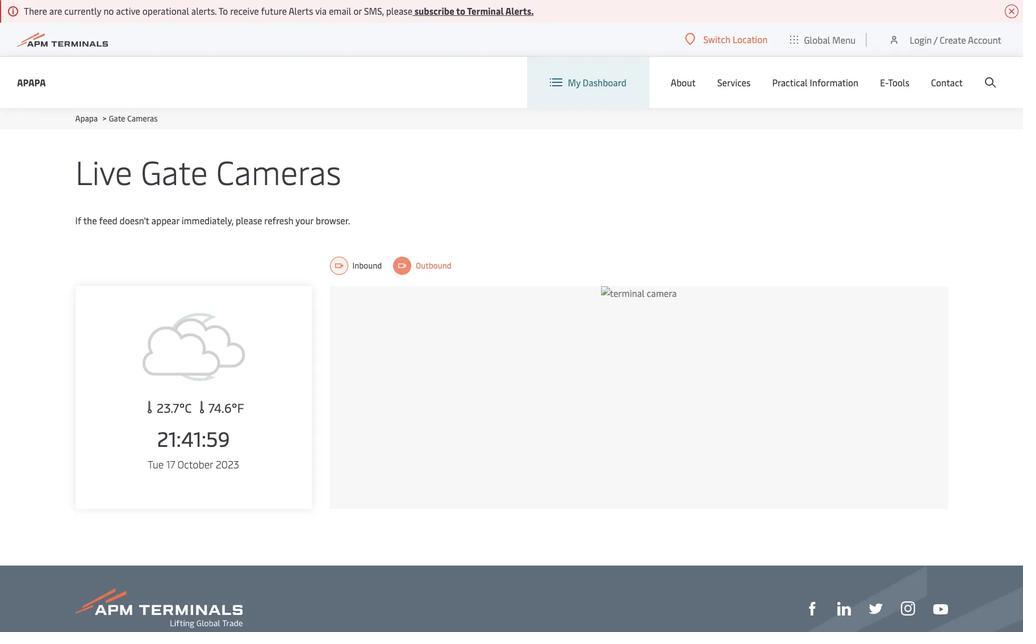 Task type: describe. For each thing, give the bounding box(es) containing it.
global
[[804, 33, 830, 46]]

future
[[261, 5, 287, 17]]

apapa for apapa
[[17, 76, 46, 88]]

via
[[315, 5, 327, 17]]

0 horizontal spatial apapa link
[[17, 75, 46, 89]]

close alert image
[[1005, 5, 1019, 18]]

switch location button
[[685, 33, 768, 45]]

practical
[[772, 76, 808, 89]]

location
[[733, 33, 768, 45]]

twitter image
[[869, 602, 883, 616]]

about button
[[671, 57, 696, 108]]

feed
[[99, 214, 117, 227]]

my dashboard button
[[550, 57, 627, 108]]

services button
[[717, 57, 751, 108]]

are
[[49, 5, 62, 17]]

terminal
[[467, 5, 504, 17]]

login
[[910, 33, 932, 46]]

switch location
[[704, 33, 768, 45]]

or
[[354, 5, 362, 17]]

1 horizontal spatial cameras
[[216, 149, 341, 194]]

instagram link
[[901, 601, 915, 616]]

instagram image
[[901, 602, 915, 616]]

there are currently no active operational alerts. to receive future alerts via email or sms, please subscribe to terminal alerts.
[[24, 5, 534, 17]]

alerts.
[[506, 5, 534, 17]]

e-tools
[[880, 76, 910, 89]]

practical information button
[[772, 57, 859, 108]]

browser.
[[316, 214, 350, 227]]

information
[[810, 76, 859, 89]]

global menu button
[[779, 22, 867, 57]]

23.7°c
[[154, 399, 195, 416]]

there
[[24, 5, 47, 17]]

e-tools button
[[880, 57, 910, 108]]

global menu
[[804, 33, 856, 46]]

sms,
[[364, 5, 384, 17]]

if the feed doesn't appear immediately, please refresh your browser.
[[75, 214, 350, 227]]

shape link
[[805, 601, 819, 616]]

0 vertical spatial please
[[386, 5, 413, 17]]

0 vertical spatial gate
[[109, 113, 125, 124]]

e-
[[880, 76, 888, 89]]

apapa > gate cameras
[[75, 113, 158, 124]]

menu
[[833, 33, 856, 46]]

create
[[940, 33, 966, 46]]

terminal camera image
[[601, 286, 677, 509]]

my
[[568, 76, 581, 89]]

tools
[[888, 76, 910, 89]]

your
[[296, 214, 314, 227]]

youtube image
[[933, 604, 948, 615]]



Task type: vqa. For each thing, say whether or not it's contained in the screenshot.
the right 'more'
no



Task type: locate. For each thing, give the bounding box(es) containing it.
operational
[[142, 5, 189, 17]]

1 horizontal spatial apapa link
[[75, 113, 98, 124]]

1 horizontal spatial gate
[[141, 149, 208, 194]]

2023
[[216, 457, 239, 472]]

1 horizontal spatial please
[[386, 5, 413, 17]]

0 vertical spatial cameras
[[127, 113, 158, 124]]

cameras right > on the top of page
[[127, 113, 158, 124]]

alerts.
[[191, 5, 217, 17]]

1 vertical spatial cameras
[[216, 149, 341, 194]]

immediately,
[[182, 214, 234, 227]]

alerts
[[289, 5, 313, 17]]

please right sms, on the left top of page
[[386, 5, 413, 17]]

switch
[[704, 33, 731, 45]]

october
[[178, 457, 213, 472]]

active
[[116, 5, 140, 17]]

gate
[[109, 113, 125, 124], [141, 149, 208, 194]]

gate up the appear on the top left
[[141, 149, 208, 194]]

please left refresh
[[236, 214, 262, 227]]

21:41:59 tue 17 october 2023
[[148, 424, 239, 472]]

fill 44 link
[[869, 601, 883, 616]]

receive
[[230, 5, 259, 17]]

apapa for apapa > gate cameras
[[75, 113, 98, 124]]

17
[[166, 457, 175, 472]]

email
[[329, 5, 351, 17]]

outbound
[[416, 260, 452, 271]]

0 vertical spatial apapa link
[[17, 75, 46, 89]]

apapa
[[17, 76, 46, 88], [75, 113, 98, 124]]

contact button
[[931, 57, 963, 108]]

tue
[[148, 457, 164, 472]]

0 horizontal spatial gate
[[109, 113, 125, 124]]

live
[[75, 149, 132, 194]]

apmt footer logo image
[[75, 589, 242, 628]]

subscribe to terminal alerts. link
[[413, 5, 534, 17]]

doesn't
[[120, 214, 149, 227]]

contact
[[931, 76, 963, 89]]

1 horizontal spatial apapa
[[75, 113, 98, 124]]

21:41:59
[[157, 424, 230, 452]]

1 vertical spatial please
[[236, 214, 262, 227]]

account
[[968, 33, 1002, 46]]

the
[[83, 214, 97, 227]]

currently
[[64, 5, 101, 17]]

appear
[[151, 214, 179, 227]]

inbound
[[353, 260, 382, 271]]

0 horizontal spatial apapa
[[17, 76, 46, 88]]

0 horizontal spatial cameras
[[127, 113, 158, 124]]

/
[[934, 33, 938, 46]]

please
[[386, 5, 413, 17], [236, 214, 262, 227]]

gate right > on the top of page
[[109, 113, 125, 124]]

login / create account link
[[889, 23, 1002, 56]]

1 vertical spatial apapa link
[[75, 113, 98, 124]]

facebook image
[[805, 602, 819, 616]]

linkedin image
[[837, 602, 851, 616]]

live gate cameras
[[75, 149, 341, 194]]

login / create account
[[910, 33, 1002, 46]]

to
[[456, 5, 465, 17]]

1 vertical spatial apapa
[[75, 113, 98, 124]]

linkedin__x28_alt_x29__3_ link
[[837, 601, 851, 616]]

my dashboard
[[568, 76, 627, 89]]

74.6°f
[[205, 399, 244, 416]]

cameras up refresh
[[216, 149, 341, 194]]

to
[[219, 5, 228, 17]]

subscribe
[[415, 5, 454, 17]]

you tube link
[[933, 601, 948, 616]]

dashboard
[[583, 76, 627, 89]]

0 horizontal spatial please
[[236, 214, 262, 227]]

no
[[103, 5, 114, 17]]

refresh
[[264, 214, 294, 227]]

about
[[671, 76, 696, 89]]

1 vertical spatial gate
[[141, 149, 208, 194]]

if
[[75, 214, 81, 227]]

0 vertical spatial apapa
[[17, 76, 46, 88]]

>
[[103, 113, 107, 124]]

inbound button
[[330, 257, 382, 275]]

practical information
[[772, 76, 859, 89]]

cameras
[[127, 113, 158, 124], [216, 149, 341, 194]]

services
[[717, 76, 751, 89]]

apapa link
[[17, 75, 46, 89], [75, 113, 98, 124]]

outbound button
[[393, 257, 452, 275]]



